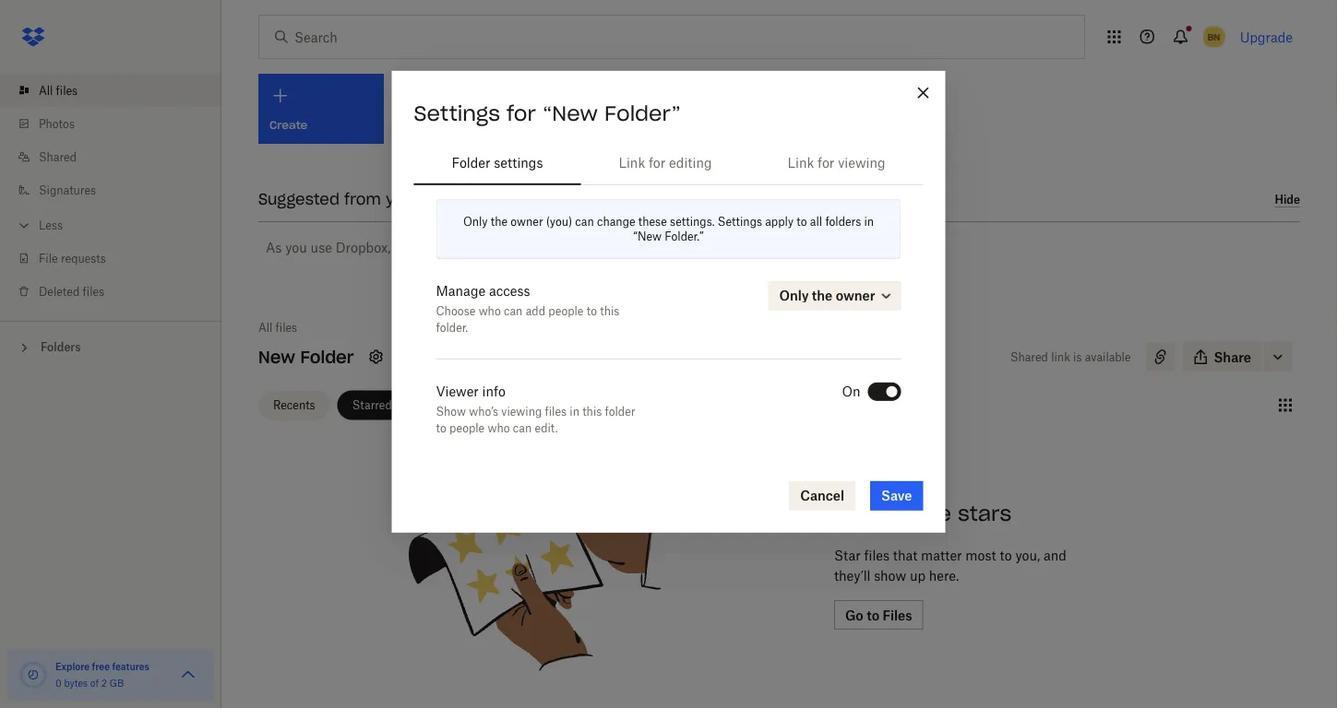Task type: locate. For each thing, give the bounding box(es) containing it.
1 horizontal spatial here.
[[929, 568, 959, 584]]

up down these
[[646, 239, 661, 255]]

0 vertical spatial all files
[[39, 84, 78, 97]]

to left you,
[[1000, 548, 1012, 563]]

1 vertical spatial up
[[910, 568, 926, 584]]

the
[[491, 215, 508, 229], [812, 288, 833, 304], [916, 501, 951, 527]]

for left editing in the top of the page
[[649, 155, 666, 171]]

people down show
[[449, 422, 485, 436]]

free
[[92, 661, 110, 673]]

1 vertical spatial this
[[582, 405, 602, 419]]

can inside only the owner (you) can change these settings. settings apply to all folders in "new folder."
[[575, 215, 594, 229]]

suggested from your activity
[[258, 190, 482, 209]]

owner up as you use dropbox, suggested items will automatically show up here. learn more
[[511, 215, 543, 229]]

0 horizontal spatial people
[[449, 422, 485, 436]]

the inside only the owner (you) can change these settings. settings apply to all folders in "new folder."
[[491, 215, 508, 229]]

1 vertical spatial in
[[570, 405, 579, 419]]

0 vertical spatial who
[[479, 305, 501, 319]]

owner
[[511, 215, 543, 229], [836, 288, 875, 304]]

0 vertical spatial settings
[[414, 100, 500, 126]]

save
[[881, 488, 912, 504]]

in right folders
[[864, 215, 874, 229]]

1 vertical spatial all files link
[[258, 318, 297, 337]]

viewing inside tab
[[838, 155, 885, 171]]

they'll
[[834, 568, 871, 584]]

tab list inside settings for "new folder" "dialog"
[[414, 141, 923, 185]]

to inside only the owner (you) can change these settings. settings apply to all folders in "new folder."
[[797, 215, 807, 229]]

settings for "new folder"
[[414, 100, 681, 126]]

quota usage element
[[18, 661, 48, 690]]

0 horizontal spatial here.
[[665, 239, 695, 255]]

people right 'add'
[[548, 305, 584, 319]]

upgrade
[[1240, 29, 1293, 45]]

the down all
[[812, 288, 833, 304]]

0 vertical spatial the
[[491, 215, 508, 229]]

1 vertical spatial all files
[[258, 321, 297, 335]]

to down show
[[436, 422, 446, 436]]

link for editing tab
[[581, 141, 750, 185]]

here. down settings.
[[665, 239, 695, 255]]

1 vertical spatial the
[[812, 288, 833, 304]]

shared for shared link is available
[[1010, 350, 1048, 364]]

0 vertical spatial up
[[646, 239, 661, 255]]

the inside popup button
[[812, 288, 833, 304]]

here. inside star files that matter most to you, and they'll show up here.
[[929, 568, 959, 584]]

signatures link
[[15, 173, 221, 207]]

aim
[[834, 501, 874, 527]]

1 vertical spatial only
[[779, 288, 809, 304]]

0 vertical spatial "new
[[543, 100, 598, 126]]

deleted files
[[39, 285, 104, 299]]

1 vertical spatial people
[[449, 422, 485, 436]]

only up items
[[463, 215, 488, 229]]

save button
[[870, 481, 923, 511]]

for inside 'tab'
[[649, 155, 666, 171]]

viewer info show who's viewing files in this folder to people who can edit.
[[436, 384, 635, 436]]

create folder button
[[539, 74, 664, 144]]

1 horizontal spatial up
[[910, 568, 926, 584]]

as you use dropbox, suggested items will automatically show up here. learn more
[[266, 239, 768, 255]]

file
[[39, 251, 58, 265]]

only
[[463, 215, 488, 229], [779, 288, 809, 304]]

settings up folder settings
[[414, 100, 500, 126]]

2 link from the left
[[788, 155, 814, 171]]

files inside 'list item'
[[56, 84, 78, 97]]

this
[[600, 305, 619, 319], [582, 405, 602, 419]]

up
[[646, 239, 661, 255], [910, 568, 926, 584]]

0 vertical spatial all
[[39, 84, 53, 97]]

1 vertical spatial show
[[874, 568, 906, 584]]

will
[[499, 239, 520, 255]]

can for access
[[504, 305, 523, 319]]

0 vertical spatial people
[[548, 305, 584, 319]]

tab list
[[414, 141, 923, 185]]

0 horizontal spatial in
[[570, 405, 579, 419]]

new
[[258, 346, 295, 368]]

the up will
[[491, 215, 508, 229]]

all files up photos
[[39, 84, 78, 97]]

folder
[[452, 155, 490, 171], [300, 346, 354, 368]]

to inside manage access choose who can add people to this folder.
[[587, 305, 597, 319]]

for for "new
[[507, 100, 536, 126]]

1 horizontal spatial all
[[258, 321, 272, 335]]

here.
[[665, 239, 695, 255], [929, 568, 959, 584]]

2 horizontal spatial the
[[916, 501, 951, 527]]

1 vertical spatial folder
[[605, 405, 635, 419]]

cancel button
[[789, 481, 855, 511]]

0 horizontal spatial folder
[[300, 346, 354, 368]]

0 horizontal spatial show
[[610, 239, 642, 255]]

0 horizontal spatial only
[[463, 215, 488, 229]]

0 vertical spatial only
[[463, 215, 488, 229]]

shared inside 'link'
[[39, 150, 77, 164]]

show inside star files that matter most to you, and they'll show up here.
[[874, 568, 906, 584]]

all files link up new
[[258, 318, 297, 337]]

can for the
[[575, 215, 594, 229]]

all files link up shared 'link'
[[15, 74, 221, 107]]

you,
[[1015, 548, 1040, 563]]

for inside tab
[[818, 155, 834, 171]]

choose
[[436, 305, 476, 319]]

1 link from the left
[[619, 155, 645, 171]]

files up edit.
[[545, 405, 567, 419]]

tab list containing folder settings
[[414, 141, 923, 185]]

0 vertical spatial folder
[[452, 155, 490, 171]]

None field
[[0, 0, 135, 20]]

in right who's
[[570, 405, 579, 419]]

create folder
[[551, 118, 626, 132]]

1 vertical spatial owner
[[836, 288, 875, 304]]

1 vertical spatial here.
[[929, 568, 959, 584]]

1 horizontal spatial shared
[[1010, 350, 1048, 364]]

0 horizontal spatial shared
[[39, 150, 77, 164]]

files right deleted
[[83, 285, 104, 299]]

show
[[436, 405, 466, 419]]

1 horizontal spatial people
[[548, 305, 584, 319]]

0 vertical spatial folder
[[592, 118, 626, 132]]

1 horizontal spatial show
[[874, 568, 906, 584]]

link down folder"
[[619, 155, 645, 171]]

1 horizontal spatial "new
[[633, 230, 662, 244]]

folder right new
[[300, 346, 354, 368]]

up down that
[[910, 568, 926, 584]]

viewing
[[838, 155, 885, 171], [501, 405, 542, 419]]

less
[[39, 218, 63, 232]]

people inside viewer info show who's viewing files in this folder to people who can edit.
[[449, 422, 485, 436]]

share
[[1214, 349, 1251, 365]]

aim for the stars
[[834, 501, 1012, 527]]

link
[[619, 155, 645, 171], [788, 155, 814, 171]]

0 horizontal spatial all files link
[[15, 74, 221, 107]]

can inside manage access choose who can add people to this folder.
[[504, 305, 523, 319]]

link for viewing tab
[[750, 141, 923, 185]]

activity
[[425, 190, 482, 209]]

link inside tab
[[788, 155, 814, 171]]

shared
[[39, 150, 77, 164], [1010, 350, 1048, 364]]

can
[[575, 215, 594, 229], [504, 305, 523, 319], [513, 422, 532, 436]]

only inside only the owner popup button
[[779, 288, 809, 304]]

new folder
[[258, 346, 354, 368]]

files
[[56, 84, 78, 97], [83, 285, 104, 299], [276, 321, 297, 335], [545, 405, 567, 419], [864, 548, 890, 563]]

1 vertical spatial viewing
[[501, 405, 542, 419]]

starred button
[[337, 391, 407, 420]]

signatures
[[39, 183, 96, 197]]

1 horizontal spatial owner
[[836, 288, 875, 304]]

owner down folders
[[836, 288, 875, 304]]

suggested
[[258, 190, 340, 209]]

all up photos
[[39, 84, 53, 97]]

0 vertical spatial this
[[600, 305, 619, 319]]

of
[[90, 678, 99, 689]]

1 horizontal spatial link
[[788, 155, 814, 171]]

can left edit.
[[513, 422, 532, 436]]

1 horizontal spatial viewing
[[838, 155, 885, 171]]

files left that
[[864, 548, 890, 563]]

link for link for viewing
[[788, 155, 814, 171]]

the right the save
[[916, 501, 951, 527]]

for up all
[[818, 155, 834, 171]]

folder inside button
[[592, 118, 626, 132]]

to inside viewer info show who's viewing files in this folder to people who can edit.
[[436, 422, 446, 436]]

settings
[[414, 100, 500, 126], [718, 215, 762, 229]]

shared for shared
[[39, 150, 77, 164]]

viewer
[[436, 384, 479, 399]]

show down 'change'
[[610, 239, 642, 255]]

show
[[610, 239, 642, 255], [874, 568, 906, 584]]

1 vertical spatial who
[[488, 422, 510, 436]]

0 vertical spatial shared
[[39, 150, 77, 164]]

folder up 'activity'
[[452, 155, 490, 171]]

1 horizontal spatial the
[[812, 288, 833, 304]]

2 vertical spatial can
[[513, 422, 532, 436]]

"new
[[543, 100, 598, 126], [633, 230, 662, 244]]

for up settings
[[507, 100, 536, 126]]

can right (you)
[[575, 215, 594, 229]]

who inside manage access choose who can add people to this folder.
[[479, 305, 501, 319]]

edit.
[[535, 422, 558, 436]]

in
[[864, 215, 874, 229], [570, 405, 579, 419]]

who down who's
[[488, 422, 510, 436]]

create
[[551, 118, 589, 132]]

1 horizontal spatial in
[[864, 215, 874, 229]]

1 horizontal spatial only
[[779, 288, 809, 304]]

0 horizontal spatial all
[[39, 84, 53, 97]]

use
[[311, 239, 332, 255]]

0 horizontal spatial settings
[[414, 100, 500, 126]]

the for only the owner
[[812, 288, 833, 304]]

all up new
[[258, 321, 272, 335]]

0 horizontal spatial owner
[[511, 215, 543, 229]]

1 horizontal spatial all files
[[258, 321, 297, 335]]

0 vertical spatial all files link
[[15, 74, 221, 107]]

only inside only the owner (you) can change these settings. settings apply to all folders in "new folder."
[[463, 215, 488, 229]]

0 horizontal spatial the
[[491, 215, 508, 229]]

shared down photos
[[39, 150, 77, 164]]

2
[[101, 678, 107, 689]]

0 horizontal spatial "new
[[543, 100, 598, 126]]

all files
[[39, 84, 78, 97], [258, 321, 297, 335]]

settings up learn more link
[[718, 215, 762, 229]]

show down that
[[874, 568, 906, 584]]

1 vertical spatial shared
[[1010, 350, 1048, 364]]

all files up new
[[258, 321, 297, 335]]

cancel
[[800, 488, 844, 504]]

0 horizontal spatial viewing
[[501, 405, 542, 419]]

1 vertical spatial "new
[[633, 230, 662, 244]]

here. down matter
[[929, 568, 959, 584]]

list
[[0, 63, 221, 321]]

0 vertical spatial owner
[[511, 215, 543, 229]]

owner inside only the owner (you) can change these settings. settings apply to all folders in "new folder."
[[511, 215, 543, 229]]

1 vertical spatial all
[[258, 321, 272, 335]]

1 horizontal spatial folder
[[452, 155, 490, 171]]

to right 'add'
[[587, 305, 597, 319]]

link inside 'tab'
[[619, 155, 645, 171]]

access
[[489, 283, 530, 299]]

0 vertical spatial can
[[575, 215, 594, 229]]

all
[[39, 84, 53, 97], [258, 321, 272, 335]]

1 vertical spatial can
[[504, 305, 523, 319]]

viewing up edit.
[[501, 405, 542, 419]]

can down access on the left top of page
[[504, 305, 523, 319]]

to inside star files that matter most to you, and they'll show up here.
[[1000, 548, 1012, 563]]

0 vertical spatial in
[[864, 215, 874, 229]]

shared left link on the right
[[1010, 350, 1048, 364]]

to left all
[[797, 215, 807, 229]]

0 horizontal spatial all files
[[39, 84, 78, 97]]

star files that matter most to you, and they'll show up here.
[[834, 548, 1067, 584]]

1 horizontal spatial settings
[[718, 215, 762, 229]]

0 horizontal spatial link
[[619, 155, 645, 171]]

who down access on the left top of page
[[479, 305, 501, 319]]

explore free features 0 bytes of 2 gb
[[55, 661, 149, 689]]

only down apply
[[779, 288, 809, 304]]

link up all
[[788, 155, 814, 171]]

0 vertical spatial viewing
[[838, 155, 885, 171]]

folder settings tab
[[414, 141, 581, 185]]

"new down these
[[633, 230, 662, 244]]

owner inside popup button
[[836, 288, 875, 304]]

for
[[507, 100, 536, 126], [649, 155, 666, 171], [818, 155, 834, 171], [880, 501, 910, 527]]

settings for "new folder" dialog
[[392, 71, 945, 638]]

for right the aim
[[880, 501, 910, 527]]

"new up settings
[[543, 100, 598, 126]]

folder"
[[604, 100, 681, 126]]

files up photos
[[56, 84, 78, 97]]

viewing up folders
[[838, 155, 885, 171]]

all files link
[[15, 74, 221, 107], [258, 318, 297, 337]]

folder."
[[665, 230, 704, 244]]

1 vertical spatial settings
[[718, 215, 762, 229]]



Task type: vqa. For each thing, say whether or not it's contained in the screenshot.
"Get Backup, plus a robust set of organization and collaboration tools, with any Dropbox plan."
no



Task type: describe. For each thing, give the bounding box(es) containing it.
shared link is available
[[1010, 350, 1131, 364]]

manage access choose who can add people to this folder.
[[436, 283, 619, 335]]

for for viewing
[[818, 155, 834, 171]]

2 vertical spatial the
[[916, 501, 951, 527]]

gb
[[109, 678, 124, 689]]

photos
[[39, 117, 75, 131]]

folder inside viewer info show who's viewing files in this folder to people who can edit.
[[605, 405, 635, 419]]

star
[[834, 548, 861, 563]]

as
[[266, 239, 282, 255]]

link for link for editing
[[619, 155, 645, 171]]

deleted
[[39, 285, 80, 299]]

people inside manage access choose who can add people to this folder.
[[548, 305, 584, 319]]

in inside viewer info show who's viewing files in this folder to people who can edit.
[[570, 405, 579, 419]]

settings.
[[670, 215, 715, 229]]

change
[[597, 215, 635, 229]]

can inside viewer info show who's viewing files in this folder to people who can edit.
[[513, 422, 532, 436]]

deleted files link
[[15, 275, 221, 308]]

files inside star files that matter most to you, and they'll show up here.
[[864, 548, 890, 563]]

this inside viewer info show who's viewing files in this folder to people who can edit.
[[582, 405, 602, 419]]

apply
[[765, 215, 794, 229]]

editing
[[669, 155, 712, 171]]

from
[[344, 190, 381, 209]]

(you)
[[546, 215, 572, 229]]

list containing all files
[[0, 63, 221, 321]]

your
[[386, 190, 420, 209]]

all files inside 'list item'
[[39, 84, 78, 97]]

less image
[[15, 216, 33, 235]]

photos link
[[15, 107, 221, 140]]

files up new
[[276, 321, 297, 335]]

only the owner
[[779, 288, 875, 304]]

learn
[[699, 239, 733, 255]]

more
[[737, 239, 768, 255]]

folders
[[41, 341, 81, 354]]

folders button
[[0, 333, 221, 360]]

stars
[[958, 501, 1012, 527]]

for for editing
[[649, 155, 666, 171]]

settings
[[494, 155, 543, 171]]

0
[[55, 678, 62, 689]]

these
[[638, 215, 667, 229]]

items
[[461, 239, 495, 255]]

only the owner button
[[768, 281, 901, 311]]

"new inside only the owner (you) can change these settings. settings apply to all folders in "new folder."
[[633, 230, 662, 244]]

for for the
[[880, 501, 910, 527]]

add
[[526, 305, 545, 319]]

only for only the owner
[[779, 288, 809, 304]]

matter
[[921, 548, 962, 563]]

folders
[[825, 215, 861, 229]]

file requests
[[39, 251, 106, 265]]

0 vertical spatial here.
[[665, 239, 695, 255]]

folder.
[[436, 321, 468, 335]]

that
[[893, 548, 918, 563]]

starred
[[352, 399, 392, 412]]

manage
[[436, 283, 485, 299]]

this inside manage access choose who can add people to this folder.
[[600, 305, 619, 319]]

features
[[112, 661, 149, 673]]

viewing inside viewer info show who's viewing files in this folder to people who can edit.
[[501, 405, 542, 419]]

dropbox,
[[336, 239, 391, 255]]

1 horizontal spatial all files link
[[258, 318, 297, 337]]

suggested
[[394, 239, 458, 255]]

settings inside only the owner (you) can change these settings. settings apply to all folders in "new folder."
[[718, 215, 762, 229]]

folder settings
[[452, 155, 543, 171]]

you
[[285, 239, 307, 255]]

and
[[1044, 548, 1067, 563]]

is
[[1073, 350, 1082, 364]]

only for only the owner (you) can change these settings. settings apply to all folders in "new folder."
[[463, 215, 488, 229]]

dropbox image
[[15, 18, 52, 55]]

1 vertical spatial folder
[[300, 346, 354, 368]]

folder inside folder settings tab
[[452, 155, 490, 171]]

on
[[842, 384, 860, 400]]

file requests link
[[15, 242, 221, 275]]

recents button
[[258, 391, 330, 420]]

all inside all files 'list item'
[[39, 84, 53, 97]]

owner for only the owner
[[836, 288, 875, 304]]

0 horizontal spatial up
[[646, 239, 661, 255]]

upgrade link
[[1240, 29, 1293, 45]]

the for only the owner (you) can change these settings. settings apply to all folders in "new folder."
[[491, 215, 508, 229]]

link for editing
[[619, 155, 712, 171]]

available
[[1085, 350, 1131, 364]]

link for viewing
[[788, 155, 885, 171]]

bytes
[[64, 678, 88, 689]]

automatically
[[524, 239, 606, 255]]

up inside star files that matter most to you, and they'll show up here.
[[910, 568, 926, 584]]

in inside only the owner (you) can change these settings. settings apply to all folders in "new folder."
[[864, 215, 874, 229]]

only the owner (you) can change these settings. settings apply to all folders in "new folder."
[[463, 215, 874, 244]]

share button
[[1183, 342, 1262, 372]]

files inside viewer info show who's viewing files in this folder to people who can edit.
[[545, 405, 567, 419]]

explore
[[55, 661, 90, 673]]

all
[[810, 215, 822, 229]]

folder settings tab panel
[[414, 199, 923, 459]]

learn more link
[[699, 239, 768, 255]]

requests
[[61, 251, 106, 265]]

shared link
[[15, 140, 221, 173]]

0 vertical spatial show
[[610, 239, 642, 255]]

recents
[[273, 399, 315, 412]]

link
[[1051, 350, 1070, 364]]

all files list item
[[0, 74, 221, 107]]

who inside viewer info show who's viewing files in this folder to people who can edit.
[[488, 422, 510, 436]]

who's
[[469, 405, 498, 419]]

owner for only the owner (you) can change these settings. settings apply to all folders in "new folder."
[[511, 215, 543, 229]]



